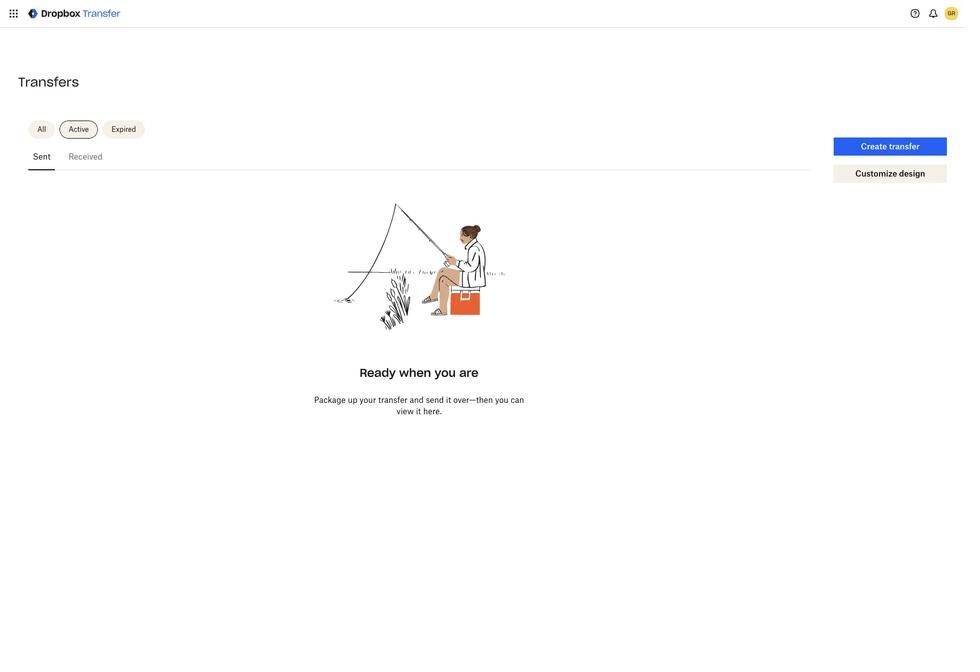 Task type: vqa. For each thing, say whether or not it's contained in the screenshot.
list item
no



Task type: describe. For each thing, give the bounding box(es) containing it.
create transfer button
[[834, 138, 947, 156]]

here.
[[423, 406, 442, 416]]

1 vertical spatial it
[[416, 406, 421, 416]]

you inside package up your transfer and send it over—then you can view it here.
[[495, 395, 508, 405]]

can
[[511, 395, 524, 405]]

view
[[397, 406, 414, 416]]

gr
[[948, 10, 955, 17]]

all button
[[28, 121, 55, 139]]

expired
[[111, 125, 136, 134]]

package up your transfer and send it over—then you can view it here.
[[314, 395, 524, 416]]

received tab
[[64, 143, 107, 170]]

and
[[410, 395, 424, 405]]

received
[[69, 152, 102, 161]]

over—then
[[453, 395, 493, 405]]

gr button
[[942, 5, 961, 23]]

ready
[[360, 366, 396, 380]]

package
[[314, 395, 346, 405]]

create transfer
[[861, 142, 920, 151]]



Task type: locate. For each thing, give the bounding box(es) containing it.
customize
[[855, 169, 897, 178]]

1 vertical spatial transfer
[[378, 395, 408, 405]]

send
[[426, 395, 444, 405]]

it
[[446, 395, 451, 405], [416, 406, 421, 416]]

when
[[399, 366, 431, 380]]

1 horizontal spatial transfer
[[889, 142, 920, 151]]

sent
[[33, 152, 51, 161]]

active
[[69, 125, 89, 134]]

0 vertical spatial it
[[446, 395, 451, 405]]

design
[[899, 169, 925, 178]]

transfer inside package up your transfer and send it over—then you can view it here.
[[378, 395, 408, 405]]

transfers
[[18, 74, 79, 90]]

customize design
[[855, 169, 925, 178]]

transfer up view
[[378, 395, 408, 405]]

customize design button
[[834, 165, 947, 183]]

it down and
[[416, 406, 421, 416]]

sent tab
[[28, 143, 55, 170]]

all
[[37, 125, 46, 134]]

0 vertical spatial you
[[435, 366, 456, 380]]

you left can
[[495, 395, 508, 405]]

transfer up design
[[889, 142, 920, 151]]

create
[[861, 142, 887, 151]]

up
[[348, 395, 357, 405]]

0 vertical spatial transfer
[[889, 142, 920, 151]]

tab list
[[28, 143, 810, 170]]

transfer inside button
[[889, 142, 920, 151]]

ready when you are
[[360, 366, 479, 380]]

1 vertical spatial you
[[495, 395, 508, 405]]

expired button
[[102, 121, 145, 139]]

0 horizontal spatial it
[[416, 406, 421, 416]]

active button
[[60, 121, 98, 139]]

are
[[459, 366, 479, 380]]

1 horizontal spatial it
[[446, 395, 451, 405]]

transfer
[[889, 142, 920, 151], [378, 395, 408, 405]]

1 horizontal spatial you
[[495, 395, 508, 405]]

0 horizontal spatial you
[[435, 366, 456, 380]]

your
[[360, 395, 376, 405]]

0 horizontal spatial transfer
[[378, 395, 408, 405]]

tab list containing sent
[[28, 143, 810, 170]]

you
[[435, 366, 456, 380], [495, 395, 508, 405]]

you left are
[[435, 366, 456, 380]]

it right the send
[[446, 395, 451, 405]]



